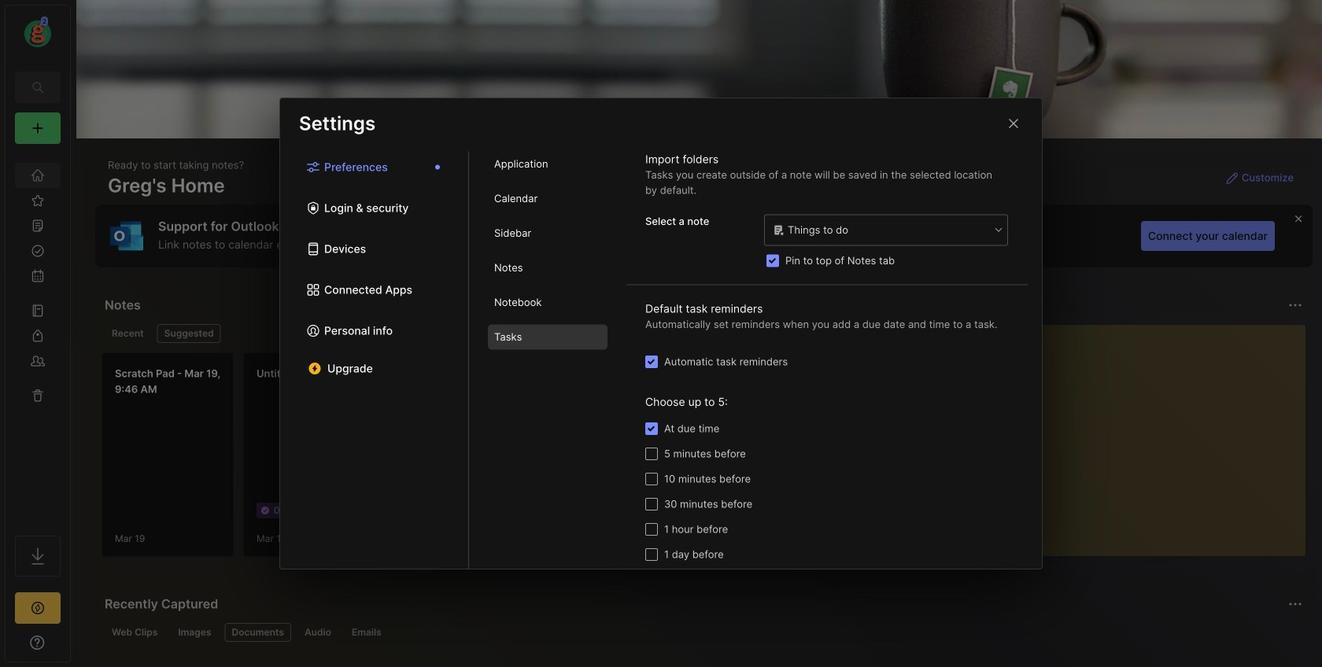 Task type: locate. For each thing, give the bounding box(es) containing it.
row group
[[102, 353, 1322, 567]]

None checkbox
[[767, 255, 779, 267], [645, 448, 658, 460], [645, 498, 658, 511], [767, 255, 779, 267], [645, 448, 658, 460], [645, 498, 658, 511]]

home image
[[30, 168, 46, 183]]

tab list
[[280, 151, 469, 569], [469, 151, 626, 569], [105, 324, 892, 343], [105, 623, 1300, 642]]

tree
[[6, 153, 70, 522]]

edit search image
[[28, 78, 47, 97]]

tree inside "main" element
[[6, 153, 70, 522]]

Start writing… text field
[[931, 325, 1305, 544]]

None checkbox
[[645, 356, 658, 368], [645, 423, 658, 435], [645, 473, 658, 486], [645, 523, 658, 536], [645, 549, 658, 561], [645, 356, 658, 368], [645, 423, 658, 435], [645, 473, 658, 486], [645, 523, 658, 536], [645, 549, 658, 561]]

tab
[[488, 151, 608, 177], [488, 186, 608, 211], [488, 221, 608, 246], [488, 255, 608, 281], [488, 290, 608, 315], [105, 324, 151, 343], [157, 324, 221, 343], [488, 325, 608, 350], [105, 623, 165, 642], [171, 623, 218, 642], [225, 623, 291, 642], [297, 623, 338, 642], [345, 623, 389, 642]]

close image
[[1004, 114, 1023, 133]]

upgrade image
[[28, 599, 47, 618]]



Task type: vqa. For each thing, say whether or not it's contained in the screenshot.
second More actions icon from left
no



Task type: describe. For each thing, give the bounding box(es) containing it.
Default task note field
[[763, 214, 1009, 247]]

main element
[[0, 0, 76, 667]]



